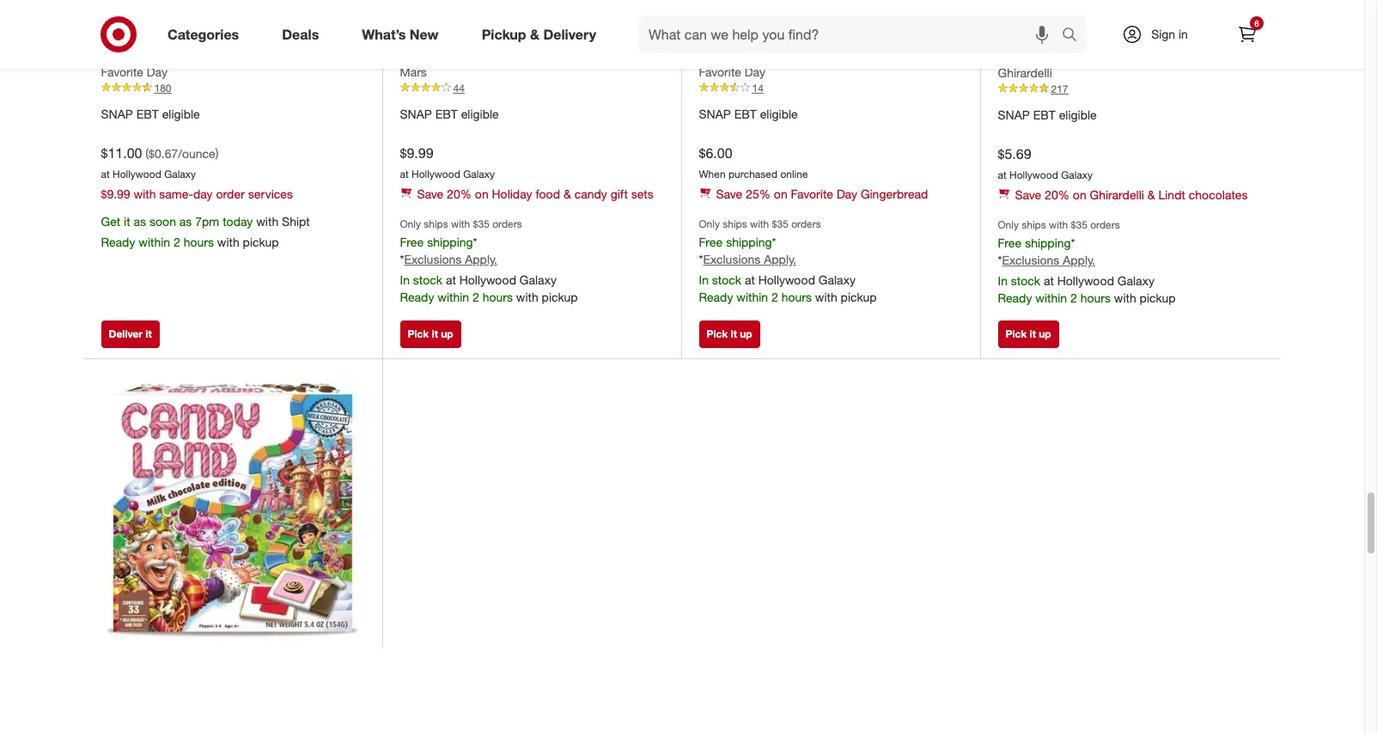 Task type: locate. For each thing, give the bounding box(es) containing it.
1 day™ from the left
[[101, 64, 134, 81]]

ebt down 14
[[735, 106, 757, 121]]

0 horizontal spatial mix
[[145, 44, 169, 62]]

2 horizontal spatial exclusions
[[1002, 253, 1060, 268]]

2 pick from the left
[[707, 327, 728, 340]]

with inside the $11.00 ( $0.67 /ounce ) at hollywood galaxy $9.99 with same-day order services
[[134, 187, 156, 201]]

0 vertical spatial 13oz
[[845, 44, 875, 62]]

favorite up $6.00
[[699, 64, 742, 79]]

shipping for $6.00
[[726, 234, 772, 249]]

it for -
[[731, 327, 737, 340]]

2 snack from the left
[[439, 44, 479, 62]]

favorite day link up 180
[[101, 63, 168, 80]]

1 kit from the left
[[483, 44, 502, 62]]

$11.00 ( $0.67 /ounce ) at hollywood galaxy $9.99 with same-day order services
[[101, 144, 293, 201]]

14
[[752, 81, 764, 94]]

1 horizontal spatial day
[[745, 64, 766, 79]]

holiday left basic
[[699, 25, 748, 42]]

13oz up 14 link
[[845, 44, 875, 62]]

as
[[134, 214, 146, 229], [179, 214, 192, 229]]

1 favorite day from the left
[[101, 64, 168, 79]]

2 day™ from the left
[[755, 64, 789, 81]]

day™ left 180
[[101, 64, 134, 81]]

shipping down $5.69 at hollywood galaxy
[[1025, 235, 1071, 250]]

apply. down 25%
[[764, 252, 796, 267]]

squares
[[1104, 45, 1158, 63]]

2 vertical spatial ghirardelli
[[1090, 188, 1145, 202]]

0 horizontal spatial only
[[400, 218, 421, 231]]

2 favorite day link from the left
[[699, 63, 766, 80]]

exclusions for $9.99
[[404, 252, 462, 267]]

snap ebt eligible for snack
[[101, 106, 200, 121]]

deals
[[282, 25, 319, 43]]

games for motion holiday candy land chocolate edition - 5.4oz image
[[101, 376, 366, 641], [101, 376, 366, 641]]

pick for $6.00
[[707, 327, 728, 340]]

stock for $9.99
[[413, 273, 443, 287]]

1 vertical spatial ghirardelli
[[998, 65, 1053, 80]]

1 horizontal spatial pick
[[707, 327, 728, 340]]

13oz inside m&m's holiday gourmet movie night snack kit variety pack - 13oz
[[400, 64, 431, 81]]

hollywood inside $9.99 at hollywood galaxy
[[412, 167, 460, 180]]

in
[[1179, 27, 1188, 41]]

snap ebt eligible down 180
[[101, 106, 200, 121]]

0 horizontal spatial in
[[400, 273, 410, 287]]

in for $5.69
[[998, 274, 1008, 288]]

1 horizontal spatial 20%
[[1045, 188, 1070, 202]]

0 horizontal spatial $9.99
[[101, 187, 130, 201]]

20%
[[447, 187, 472, 201], [1045, 188, 1070, 202]]

orders for $9.99
[[493, 218, 522, 231]]

snap up "$11.00"
[[101, 106, 133, 121]]

at inside $9.99 at hollywood galaxy
[[400, 167, 409, 180]]

0 horizontal spatial save
[[417, 187, 444, 201]]

snap ebt eligible
[[101, 106, 200, 121], [400, 106, 499, 121], [699, 106, 798, 121], [998, 107, 1097, 122]]

on down $5.69 at hollywood galaxy
[[1073, 188, 1087, 202]]

0 vertical spatial gingerbread
[[792, 25, 874, 42]]

$35 down save 25% on favorite day gingerbread
[[772, 218, 789, 231]]

gingerbread
[[792, 25, 874, 42], [861, 187, 929, 201]]

same-
[[159, 187, 193, 201]]

online
[[781, 167, 808, 180]]

0 horizontal spatial orders
[[493, 218, 522, 231]]

exclusions for $6.00
[[703, 252, 761, 267]]

snap for ghirardelli holiday peppermint bark chocolate squares - 5.4oz
[[998, 107, 1030, 122]]

holiday up chocolate
[[1069, 26, 1118, 43]]

0 horizontal spatial shipping
[[427, 234, 473, 249]]

day™ down the roof
[[755, 64, 789, 81]]

snack left 16.5oz
[[101, 44, 141, 62]]

search
[[1054, 27, 1096, 44]]

$11.00
[[101, 144, 142, 161]]

1 horizontal spatial apply.
[[764, 252, 796, 267]]

0 horizontal spatial favorite day link
[[101, 63, 168, 80]]

1 up from the left
[[441, 327, 453, 340]]

exclusions apply. link for $9.99
[[404, 252, 497, 267]]

14 link
[[699, 80, 964, 96]]

2 horizontal spatial on
[[1073, 188, 1087, 202]]

1 horizontal spatial pick it up button
[[699, 320, 760, 348]]

save for $5.69
[[1015, 188, 1042, 202]]

3 pick it up button from the left
[[998, 320, 1059, 348]]

as left 7pm
[[179, 214, 192, 229]]

1 horizontal spatial only ships with $35 orders free shipping * * exclusions apply. in stock at  hollywood galaxy ready within 2 hours with pickup
[[699, 218, 877, 305]]

1 horizontal spatial kit
[[699, 44, 717, 62]]

exclusions for $5.69
[[1002, 253, 1060, 268]]

1 horizontal spatial favorite day
[[699, 64, 766, 79]]

- inside m&m's holiday gourmet movie night snack kit variety pack - 13oz
[[590, 44, 596, 62]]

$9.99 up get
[[101, 187, 130, 201]]

delivery
[[543, 25, 596, 43]]

on for $6.00
[[774, 187, 788, 201]]

within for $6.00
[[737, 290, 768, 305]]

on down $9.99 at hollywood galaxy
[[475, 187, 489, 201]]

sign
[[1152, 27, 1176, 41]]

2 horizontal spatial up
[[1039, 327, 1052, 340]]

it
[[124, 214, 130, 229], [146, 327, 152, 340], [432, 327, 438, 340], [731, 327, 737, 340], [1030, 327, 1036, 340]]

holiday rudolph's mix indulgent snack mix - 16.5oz - favorite day™
[[101, 25, 312, 81]]

snack
[[101, 44, 141, 62], [439, 44, 479, 62]]

0 horizontal spatial only ships with $35 orders free shipping * * exclusions apply. in stock at  hollywood galaxy ready within 2 hours with pickup
[[400, 218, 578, 305]]

holiday left food
[[492, 187, 532, 201]]

0 horizontal spatial pick it up button
[[400, 320, 461, 348]]

2 horizontal spatial apply.
[[1063, 253, 1096, 268]]

day™ inside holiday basic gingerbread house kit with roof helper - 13oz - favorite day™
[[755, 64, 789, 81]]

2 favorite day from the left
[[699, 64, 766, 79]]

1 vertical spatial $9.99
[[101, 187, 130, 201]]

0 horizontal spatial day
[[147, 64, 168, 79]]

2 horizontal spatial exclusions apply. link
[[1002, 253, 1096, 268]]

shipping down 25%
[[726, 234, 772, 249]]

*
[[473, 234, 477, 249], [772, 234, 776, 249], [1071, 235, 1076, 250], [400, 252, 404, 267], [699, 252, 703, 267], [998, 253, 1002, 268]]

snap ebt eligible for night
[[400, 106, 499, 121]]

1 pick it up from the left
[[408, 327, 453, 340]]

favorite day link for with
[[699, 63, 766, 80]]

0 vertical spatial mix
[[223, 25, 246, 42]]

only ships with $35 orders free shipping * * exclusions apply. in stock at  hollywood galaxy ready within 2 hours with pickup for $6.00
[[699, 218, 877, 305]]

exclusions apply. link
[[404, 252, 497, 267], [703, 252, 796, 267], [1002, 253, 1096, 268]]

2 horizontal spatial shipping
[[1025, 235, 1071, 250]]

2 horizontal spatial only ships with $35 orders free shipping * * exclusions apply. in stock at  hollywood galaxy ready within 2 hours with pickup
[[998, 219, 1176, 305]]

shipping down $9.99 at hollywood galaxy
[[427, 234, 473, 249]]

$0.67
[[149, 146, 178, 160]]

1 horizontal spatial free
[[699, 234, 723, 249]]

only for $9.99
[[400, 218, 421, 231]]

pick it up button for $9.99
[[400, 320, 461, 348]]

1 horizontal spatial favorite day link
[[699, 63, 766, 80]]

2 horizontal spatial $35
[[1071, 219, 1088, 232]]

- down sign
[[1162, 45, 1168, 63]]

save down $5.69 at hollywood galaxy
[[1015, 188, 1042, 202]]

favorite day link
[[101, 63, 168, 80], [699, 63, 766, 80]]

favorite inside the holiday rudolph's mix indulgent snack mix - 16.5oz - favorite day™
[[237, 44, 289, 62]]

6 link
[[1229, 15, 1267, 53]]

ebt for night
[[436, 106, 458, 121]]

1 horizontal spatial $35
[[772, 218, 789, 231]]

mars
[[400, 64, 427, 79]]

apply. down save 20% on ghirardelli & lindt chocolates
[[1063, 253, 1096, 268]]

ready for $5.69
[[998, 291, 1032, 305]]

favorite up "$11.00"
[[101, 64, 143, 79]]

ships down 25%
[[723, 218, 747, 231]]

$35 for $9.99
[[473, 218, 490, 231]]

on
[[475, 187, 489, 201], [774, 187, 788, 201], [1073, 188, 1087, 202]]

1 horizontal spatial only
[[699, 218, 720, 231]]

0 horizontal spatial $35
[[473, 218, 490, 231]]

within inside 'get it as soon as 7pm today with shipt ready within 2 hours with pickup'
[[139, 235, 170, 250]]

1 horizontal spatial pick it up
[[707, 327, 753, 340]]

1 favorite day link from the left
[[101, 63, 168, 80]]

as left soon
[[134, 214, 146, 229]]

shipping
[[427, 234, 473, 249], [726, 234, 772, 249], [1025, 235, 1071, 250]]

sets
[[631, 187, 654, 201]]

0 horizontal spatial &
[[530, 25, 540, 43]]

2 horizontal spatial stock
[[1011, 274, 1041, 288]]

2 up from the left
[[740, 327, 753, 340]]

hours for $6.00
[[782, 290, 812, 305]]

ghirardelli holiday peppermint bark chocolate squares - 5.4oz image
[[998, 0, 1264, 15], [998, 0, 1264, 15]]

it inside deliver it 'button'
[[146, 327, 152, 340]]

0 horizontal spatial 13oz
[[400, 64, 431, 81]]

ships down $5.69 at hollywood galaxy
[[1022, 219, 1047, 232]]

eligible for squares
[[1059, 107, 1097, 122]]

2 horizontal spatial pick it up
[[1006, 327, 1052, 340]]

snap up $5.69 on the top right of page
[[998, 107, 1030, 122]]

save down $9.99 at hollywood galaxy
[[417, 187, 444, 201]]

snack inside m&m's holiday gourmet movie night snack kit variety pack - 13oz
[[439, 44, 479, 62]]

holiday inside holiday basic gingerbread house kit with roof helper - 13oz - favorite day™
[[699, 25, 748, 42]]

1 horizontal spatial shipping
[[726, 234, 772, 249]]

shipping for $9.99
[[427, 234, 473, 249]]

snap ebt eligible down 14
[[699, 106, 798, 121]]

13oz
[[845, 44, 875, 62], [400, 64, 431, 81]]

galaxy
[[164, 167, 196, 180], [463, 167, 495, 180], [1061, 168, 1093, 181], [520, 273, 557, 287], [819, 273, 856, 287], [1118, 274, 1155, 288]]

on right 25%
[[774, 187, 788, 201]]

on for $9.99
[[475, 187, 489, 201]]

hours for $5.69
[[1081, 291, 1111, 305]]

night
[[400, 44, 435, 62]]

favorite day up 14
[[699, 64, 766, 79]]

ready
[[101, 235, 135, 250], [400, 290, 434, 305], [699, 290, 733, 305], [998, 291, 1032, 305]]

only ships with $35 orders free shipping * * exclusions apply. in stock at  hollywood galaxy ready within 2 hours with pickup down "save 20% on holiday food & candy gift sets"
[[400, 218, 578, 305]]

2 kit from the left
[[699, 44, 717, 62]]

favorite day up 180
[[101, 64, 168, 79]]

1 pick from the left
[[408, 327, 429, 340]]

holiday inside ghirardelli holiday peppermint bark chocolate squares - 5.4oz
[[1069, 26, 1118, 43]]

20% for $9.99
[[447, 187, 472, 201]]

only for $5.69
[[998, 219, 1019, 232]]

1 horizontal spatial ships
[[723, 218, 747, 231]]

2 horizontal spatial pick
[[1006, 327, 1027, 340]]

2 horizontal spatial only
[[998, 219, 1019, 232]]

holiday rudolph's mix indulgent snack mix - 16.5oz - favorite day™ image
[[101, 0, 366, 14], [101, 0, 366, 14]]

favorite left 14
[[699, 64, 751, 81]]

20% down $9.99 at hollywood galaxy
[[447, 187, 472, 201]]

2 horizontal spatial orders
[[1091, 219, 1121, 232]]

save down the when
[[716, 187, 743, 201]]

ebt down 217
[[1034, 107, 1056, 122]]

snap ebt eligible down 217
[[998, 107, 1097, 122]]

1 snack from the left
[[101, 44, 141, 62]]

2 pick it up from the left
[[707, 327, 753, 340]]

snap up $6.00
[[699, 106, 731, 121]]

$9.99 at hollywood galaxy
[[400, 144, 495, 180]]

orders for $6.00
[[792, 218, 821, 231]]

ghirardelli for ghirardelli
[[998, 65, 1053, 80]]

pick it up
[[408, 327, 453, 340], [707, 327, 753, 340], [1006, 327, 1052, 340]]

eligible
[[162, 106, 200, 121], [461, 106, 499, 121], [760, 106, 798, 121], [1059, 107, 1097, 122]]

pick it up for $9.99
[[408, 327, 453, 340]]

pack
[[554, 44, 586, 62]]

mix up 16.5oz
[[223, 25, 246, 42]]

eligible down 217
[[1059, 107, 1097, 122]]

0 horizontal spatial 20%
[[447, 187, 472, 201]]

snap ebt eligible down 44
[[400, 106, 499, 121]]

ships for $5.69
[[1022, 219, 1047, 232]]

- down rudolph's
[[172, 44, 178, 62]]

within
[[139, 235, 170, 250], [438, 290, 469, 305], [737, 290, 768, 305], [1036, 291, 1067, 305]]

orders down save 20% on ghirardelli & lindt chocolates
[[1091, 219, 1121, 232]]

3 pick from the left
[[1006, 327, 1027, 340]]

0 horizontal spatial free
[[400, 234, 424, 249]]

ghirardelli down bark
[[998, 65, 1053, 80]]

movie
[[564, 25, 603, 42]]

favorite down 'indulgent'
[[237, 44, 289, 62]]

0 horizontal spatial kit
[[483, 44, 502, 62]]

1 pick it up button from the left
[[400, 320, 461, 348]]

pick it up button
[[400, 320, 461, 348], [699, 320, 760, 348], [998, 320, 1059, 348]]

save for $9.99
[[417, 187, 444, 201]]

1 horizontal spatial day™
[[755, 64, 789, 81]]

-
[[172, 44, 178, 62], [228, 44, 233, 62], [590, 44, 596, 62], [835, 44, 841, 62], [879, 44, 885, 62], [1162, 45, 1168, 63]]

pickup
[[243, 235, 279, 250], [542, 290, 578, 305], [841, 290, 877, 305], [1140, 291, 1176, 305]]

chocolates
[[1189, 188, 1248, 202]]

kit down pickup
[[483, 44, 502, 62]]

1 horizontal spatial as
[[179, 214, 192, 229]]

16.5oz
[[182, 44, 224, 62]]

25%
[[746, 187, 771, 201]]

0 horizontal spatial exclusions
[[404, 252, 462, 267]]

rudolph's
[[154, 25, 219, 42]]

pick it up for $5.69
[[1006, 327, 1052, 340]]

only ships with $35 orders free shipping * * exclusions apply. in stock at  hollywood galaxy ready within 2 hours with pickup down 25%
[[699, 218, 877, 305]]

ships down $9.99 at hollywood galaxy
[[424, 218, 448, 231]]

with
[[721, 44, 749, 62], [134, 187, 156, 201], [256, 214, 279, 229], [451, 218, 470, 231], [750, 218, 769, 231], [1049, 219, 1068, 232], [217, 235, 240, 250], [516, 290, 539, 305], [815, 290, 838, 305], [1114, 291, 1137, 305]]

ghirardelli left lindt
[[1090, 188, 1145, 202]]

it inside 'get it as soon as 7pm today with shipt ready within 2 hours with pickup'
[[124, 214, 130, 229]]

stock for $6.00
[[712, 273, 742, 287]]

1 horizontal spatial up
[[740, 327, 753, 340]]

0 horizontal spatial ships
[[424, 218, 448, 231]]

0 vertical spatial ghirardelli
[[998, 26, 1066, 43]]

2 horizontal spatial ships
[[1022, 219, 1047, 232]]

0 horizontal spatial snack
[[101, 44, 141, 62]]

$35 down "save 20% on holiday food & candy gift sets"
[[473, 218, 490, 231]]

0 horizontal spatial exclusions apply. link
[[404, 252, 497, 267]]

0 horizontal spatial on
[[475, 187, 489, 201]]

1 horizontal spatial $9.99
[[400, 144, 434, 161]]

exclusions
[[404, 252, 462, 267], [703, 252, 761, 267], [1002, 253, 1060, 268]]

day™
[[101, 64, 134, 81], [755, 64, 789, 81]]

3 pick it up from the left
[[1006, 327, 1052, 340]]

eligible down 44
[[461, 106, 499, 121]]

order
[[216, 187, 245, 201]]

180
[[154, 81, 171, 94]]

snack up 44
[[439, 44, 479, 62]]

ships
[[424, 218, 448, 231], [723, 218, 747, 231], [1022, 219, 1047, 232]]

0 horizontal spatial day™
[[101, 64, 134, 81]]

day
[[193, 187, 213, 201]]

eligible down 14
[[760, 106, 798, 121]]

mix up 180
[[145, 44, 169, 62]]

ships for $9.99
[[424, 218, 448, 231]]

& right food
[[564, 187, 571, 201]]

0 horizontal spatial as
[[134, 214, 146, 229]]

only ships with $35 orders free shipping * * exclusions apply. in stock at  hollywood galaxy ready within 2 hours with pickup for $5.69
[[998, 219, 1176, 305]]

kit inside m&m's holiday gourmet movie night snack kit variety pack - 13oz
[[483, 44, 502, 62]]

new
[[410, 25, 439, 43]]

1 vertical spatial 13oz
[[400, 64, 431, 81]]

only down $5.69 on the top right of page
[[998, 219, 1019, 232]]

favorite day link up 14
[[699, 63, 766, 80]]

1 horizontal spatial exclusions apply. link
[[703, 252, 796, 267]]

2 horizontal spatial pick it up button
[[998, 320, 1059, 348]]

orders down "save 20% on holiday food & candy gift sets"
[[493, 218, 522, 231]]

1 horizontal spatial in
[[699, 273, 709, 287]]

only down the when
[[699, 218, 720, 231]]

1 as from the left
[[134, 214, 146, 229]]

only down $9.99 at hollywood galaxy
[[400, 218, 421, 231]]

1 horizontal spatial on
[[774, 187, 788, 201]]

pickup inside 'get it as soon as 7pm today with shipt ready within 2 hours with pickup'
[[243, 235, 279, 250]]

ghirardelli up bark
[[998, 26, 1066, 43]]

- right helper at the top of the page
[[835, 44, 841, 62]]

0 horizontal spatial up
[[441, 327, 453, 340]]

at inside the $11.00 ( $0.67 /ounce ) at hollywood galaxy $9.99 with same-day order services
[[101, 167, 110, 180]]

only for $6.00
[[699, 218, 720, 231]]

20% down $5.69 at hollywood galaxy
[[1045, 188, 1070, 202]]

ghirardelli
[[998, 26, 1066, 43], [998, 65, 1053, 80], [1090, 188, 1145, 202]]

pick it up for $6.00
[[707, 327, 753, 340]]

1 horizontal spatial snack
[[439, 44, 479, 62]]

eligible down 180
[[162, 106, 200, 121]]

ebt down 44
[[436, 106, 458, 121]]

$9.99 down mars link
[[400, 144, 434, 161]]

ebt down 180
[[136, 106, 159, 121]]

0 horizontal spatial pick it up
[[408, 327, 453, 340]]

mix
[[223, 25, 246, 42], [145, 44, 169, 62]]

kit left the roof
[[699, 44, 717, 62]]

apply. for $6.00
[[764, 252, 796, 267]]

&
[[530, 25, 540, 43], [564, 187, 571, 201], [1148, 188, 1156, 202]]

2 horizontal spatial free
[[998, 235, 1022, 250]]

0 horizontal spatial favorite day
[[101, 64, 168, 79]]

only ships with $35 orders free shipping * * exclusions apply. in stock at  hollywood galaxy ready within 2 hours with pickup down save 20% on ghirardelli & lindt chocolates
[[998, 219, 1176, 305]]

& up variety
[[530, 25, 540, 43]]

orders down save 25% on favorite day gingerbread
[[792, 218, 821, 231]]

0 vertical spatial $9.99
[[400, 144, 434, 161]]

- down movie
[[590, 44, 596, 62]]

1 horizontal spatial orders
[[792, 218, 821, 231]]

hours
[[184, 235, 214, 250], [483, 290, 513, 305], [782, 290, 812, 305], [1081, 291, 1111, 305]]

snap for holiday basic gingerbread house kit with roof helper - 13oz - favorite day™
[[699, 106, 731, 121]]

0 horizontal spatial pick
[[408, 327, 429, 340]]

1 horizontal spatial exclusions
[[703, 252, 761, 267]]

gourmet
[[502, 25, 560, 42]]

holiday left rudolph's
[[101, 25, 150, 42]]

2 horizontal spatial save
[[1015, 188, 1042, 202]]

save for $6.00
[[716, 187, 743, 201]]

save 20% on ghirardelli & lindt chocolates
[[1015, 188, 1248, 202]]

1 horizontal spatial save
[[716, 187, 743, 201]]

$9.99
[[400, 144, 434, 161], [101, 187, 130, 201]]

$35 down save 20% on ghirardelli & lindt chocolates
[[1071, 219, 1088, 232]]

pickup for $6.00
[[841, 290, 877, 305]]

ready for $6.00
[[699, 290, 733, 305]]

get
[[101, 214, 121, 229]]

holiday right the new
[[449, 25, 498, 42]]

snap down mars link
[[400, 106, 432, 121]]

1 horizontal spatial 13oz
[[845, 44, 875, 62]]

0 horizontal spatial apply.
[[465, 252, 497, 267]]

pickup for $9.99
[[542, 290, 578, 305]]

free
[[400, 234, 424, 249], [699, 234, 723, 249], [998, 235, 1022, 250]]

apply. down "save 20% on holiday food & candy gift sets"
[[465, 252, 497, 267]]

hollywood
[[113, 167, 161, 180], [412, 167, 460, 180], [1010, 168, 1059, 181], [460, 273, 516, 287], [759, 273, 816, 287], [1058, 274, 1115, 288]]

what's new
[[362, 25, 439, 43]]

deliver it button
[[101, 320, 160, 348]]

1 horizontal spatial stock
[[712, 273, 742, 287]]

eligible for with
[[760, 106, 798, 121]]

pickup for $5.69
[[1140, 291, 1176, 305]]

0 horizontal spatial stock
[[413, 273, 443, 287]]

& left lindt
[[1148, 188, 1156, 202]]

13oz down night
[[400, 64, 431, 81]]

up
[[441, 327, 453, 340], [740, 327, 753, 340], [1039, 327, 1052, 340]]

2 horizontal spatial in
[[998, 274, 1008, 288]]

2 pick it up button from the left
[[699, 320, 760, 348]]

within for $9.99
[[438, 290, 469, 305]]

only ships with $35 orders free shipping * * exclusions apply. in stock at  hollywood galaxy ready within 2 hours with pickup
[[400, 218, 578, 305], [699, 218, 877, 305], [998, 219, 1176, 305]]

ghirardelli inside ghirardelli holiday peppermint bark chocolate squares - 5.4oz
[[998, 26, 1066, 43]]

3 up from the left
[[1039, 327, 1052, 340]]

at
[[101, 167, 110, 180], [400, 167, 409, 180], [998, 168, 1007, 181], [446, 273, 456, 287], [745, 273, 755, 287], [1044, 274, 1054, 288]]

- right 16.5oz
[[228, 44, 233, 62]]



Task type: describe. For each thing, give the bounding box(es) containing it.
in for $9.99
[[400, 273, 410, 287]]

shipping for $5.69
[[1025, 235, 1071, 250]]

favorite day link for mix
[[101, 63, 168, 80]]

day for with
[[745, 64, 766, 79]]

pick for $5.69
[[1006, 327, 1027, 340]]

day™ inside the holiday rudolph's mix indulgent snack mix - 16.5oz - favorite day™
[[101, 64, 134, 81]]

categories link
[[153, 15, 261, 53]]

food
[[536, 187, 560, 201]]

galaxy inside the $11.00 ( $0.67 /ounce ) at hollywood galaxy $9.99 with same-day order services
[[164, 167, 196, 180]]

/ounce
[[178, 146, 215, 160]]

6
[[1255, 18, 1260, 28]]

pick it up button for $5.69
[[998, 320, 1059, 348]]

2 horizontal spatial &
[[1148, 188, 1156, 202]]

deliver it
[[109, 327, 152, 340]]

deliver
[[109, 327, 143, 340]]

hollywood inside $5.69 at hollywood galaxy
[[1010, 168, 1059, 181]]

indulgent
[[250, 25, 312, 42]]

up for $9.99
[[441, 327, 453, 340]]

ebt for kit
[[735, 106, 757, 121]]

)
[[215, 146, 219, 160]]

ebt for snack
[[136, 106, 159, 121]]

only ships with $35 orders free shipping * * exclusions apply. in stock at  hollywood galaxy ready within 2 hours with pickup for $9.99
[[400, 218, 578, 305]]

house
[[877, 25, 919, 42]]

services
[[248, 187, 293, 201]]

$35 for $6.00
[[772, 218, 789, 231]]

1 vertical spatial mix
[[145, 44, 169, 62]]

at inside $5.69 at hollywood galaxy
[[998, 168, 1007, 181]]

soon
[[149, 214, 176, 229]]

$9.99 inside $9.99 at hollywood galaxy
[[400, 144, 434, 161]]

2 inside 'get it as soon as 7pm today with shipt ready within 2 hours with pickup'
[[174, 235, 180, 250]]

pick it up button for $6.00
[[699, 320, 760, 348]]

variety
[[505, 44, 550, 62]]

$9.99 inside the $11.00 ( $0.67 /ounce ) at hollywood galaxy $9.99 with same-day order services
[[101, 187, 130, 201]]

1 vertical spatial gingerbread
[[861, 187, 929, 201]]

favorite day for mix
[[101, 64, 168, 79]]

- down house
[[879, 44, 885, 62]]

44
[[453, 81, 465, 94]]

search button
[[1054, 15, 1096, 57]]

holiday inside m&m's holiday gourmet movie night snack kit variety pack - 13oz
[[449, 25, 498, 42]]

on for $5.69
[[1073, 188, 1087, 202]]

pickup & delivery link
[[467, 15, 618, 53]]

holiday inside the holiday rudolph's mix indulgent snack mix - 16.5oz - favorite day™
[[101, 25, 150, 42]]

exclusions apply. link for $6.00
[[703, 252, 796, 267]]

get it as soon as 7pm today with shipt ready within 2 hours with pickup
[[101, 214, 310, 250]]

chocolate
[[1033, 45, 1100, 63]]

snap for m&m's holiday gourmet movie night snack kit variety pack - 13oz
[[400, 106, 432, 121]]

m&m's holiday gourmet movie night snack kit variety pack - 13oz link
[[400, 24, 624, 81]]

free for $9.99
[[400, 234, 424, 249]]

favorite inside holiday basic gingerbread house kit with roof helper - 13oz - favorite day™
[[699, 64, 751, 81]]

what's new link
[[347, 15, 460, 53]]

ghirardelli holiday peppermint bark chocolate squares - 5.4oz link
[[998, 25, 1223, 64]]

orders for $5.69
[[1091, 219, 1121, 232]]

purchased
[[729, 167, 778, 180]]

- inside ghirardelli holiday peppermint bark chocolate squares - 5.4oz
[[1162, 45, 1168, 63]]

$5.69 at hollywood galaxy
[[998, 145, 1093, 181]]

44 link
[[400, 80, 665, 96]]

what's
[[362, 25, 406, 43]]

roof
[[753, 44, 784, 62]]

basic
[[752, 25, 788, 42]]

it for day™
[[146, 327, 152, 340]]

7pm
[[195, 214, 219, 229]]

favorite day for with
[[699, 64, 766, 79]]

pickup & delivery
[[482, 25, 596, 43]]

2 horizontal spatial day
[[837, 187, 858, 201]]

peppermint
[[1122, 26, 1198, 43]]

stock for $5.69
[[1011, 274, 1041, 288]]

candy
[[575, 187, 607, 201]]

pick for $9.99
[[408, 327, 429, 340]]

pickup
[[482, 25, 526, 43]]

ebt for chocolate
[[1034, 107, 1056, 122]]

2 for $6.00
[[772, 290, 778, 305]]

mars link
[[400, 63, 427, 80]]

apply. for $5.69
[[1063, 253, 1096, 268]]

13oz inside holiday basic gingerbread house kit with roof helper - 13oz - favorite day™
[[845, 44, 875, 62]]

free for $5.69
[[998, 235, 1022, 250]]

eligible for mix
[[162, 106, 200, 121]]

save 20% on holiday food & candy gift sets
[[417, 187, 654, 201]]

bark
[[998, 45, 1029, 63]]

when
[[699, 167, 726, 180]]

categories
[[168, 25, 239, 43]]

hours for $9.99
[[483, 290, 513, 305]]

lindt
[[1159, 188, 1186, 202]]

snack inside the holiday rudolph's mix indulgent snack mix - 16.5oz - favorite day™
[[101, 44, 141, 62]]

ships for $6.00
[[723, 218, 747, 231]]

up for $6.00
[[740, 327, 753, 340]]

within for $5.69
[[1036, 291, 1067, 305]]

kit inside holiday basic gingerbread house kit with roof helper - 13oz - favorite day™
[[699, 44, 717, 62]]

ready inside 'get it as soon as 7pm today with shipt ready within 2 hours with pickup'
[[101, 235, 135, 250]]

gingerbread inside holiday basic gingerbread house kit with roof helper - 13oz - favorite day™
[[792, 25, 874, 42]]

$6.00
[[699, 144, 733, 161]]

20% for $5.69
[[1045, 188, 1070, 202]]

sign in link
[[1108, 15, 1215, 53]]

helper
[[788, 44, 831, 62]]

1 horizontal spatial &
[[564, 187, 571, 201]]

today
[[223, 214, 253, 229]]

$6.00 when purchased online
[[699, 144, 808, 180]]

5.4oz
[[1171, 45, 1206, 63]]

217
[[1051, 82, 1069, 95]]

180 link
[[101, 80, 366, 96]]

with inside holiday basic gingerbread house kit with roof helper - 13oz - favorite day™
[[721, 44, 749, 62]]

(
[[146, 146, 149, 160]]

snap ebt eligible for chocolate
[[998, 107, 1097, 122]]

holiday rudolph's mix indulgent snack mix - 16.5oz - favorite day™ link
[[101, 24, 325, 81]]

deals link
[[267, 15, 341, 53]]

holiday basic gingerbread house kit with roof helper - 13oz - favorite day™
[[699, 25, 919, 81]]

2 for $5.69
[[1071, 291, 1077, 305]]

hollywood inside the $11.00 ( $0.67 /ounce ) at hollywood galaxy $9.99 with same-day order services
[[113, 167, 161, 180]]

hours inside 'get it as soon as 7pm today with shipt ready within 2 hours with pickup'
[[184, 235, 214, 250]]

What can we help you find? suggestions appear below search field
[[639, 15, 1067, 53]]

it for 13oz
[[432, 327, 438, 340]]

snap for holiday rudolph's mix indulgent snack mix - 16.5oz - favorite day™
[[101, 106, 133, 121]]

sign in
[[1152, 27, 1188, 41]]

1 horizontal spatial mix
[[223, 25, 246, 42]]

in for $6.00
[[699, 273, 709, 287]]

holiday basic gingerbread house kit with roof helper - 13oz - favorite day™ link
[[699, 24, 923, 81]]

2 for $9.99
[[473, 290, 479, 305]]

ghirardelli for ghirardelli holiday peppermint bark chocolate squares - 5.4oz
[[998, 26, 1066, 43]]

galaxy inside $9.99 at hollywood galaxy
[[463, 167, 495, 180]]

217 link
[[998, 81, 1264, 96]]

ready for $9.99
[[400, 290, 434, 305]]

gift
[[611, 187, 628, 201]]

up for $5.69
[[1039, 327, 1052, 340]]

day for mix
[[147, 64, 168, 79]]

galaxy inside $5.69 at hollywood galaxy
[[1061, 168, 1093, 181]]

m&m's
[[400, 25, 446, 42]]

snap ebt eligible for kit
[[699, 106, 798, 121]]

$5.69
[[998, 145, 1032, 162]]

eligible for snack
[[461, 106, 499, 121]]

$35 for $5.69
[[1071, 219, 1088, 232]]

m&m's holiday gourmet movie night snack kit variety pack - 13oz
[[400, 25, 603, 81]]

favorite down online
[[791, 187, 834, 201]]

save 25% on favorite day gingerbread
[[716, 187, 929, 201]]

ghirardelli link
[[998, 64, 1053, 81]]

2 as from the left
[[179, 214, 192, 229]]

exclusions apply. link for $5.69
[[1002, 253, 1096, 268]]

free for $6.00
[[699, 234, 723, 249]]

apply. for $9.99
[[465, 252, 497, 267]]

shipt
[[282, 214, 310, 229]]

ghirardelli holiday peppermint bark chocolate squares - 5.4oz
[[998, 26, 1206, 63]]



Task type: vqa. For each thing, say whether or not it's contained in the screenshot.
the topmost 'Trends' link
no



